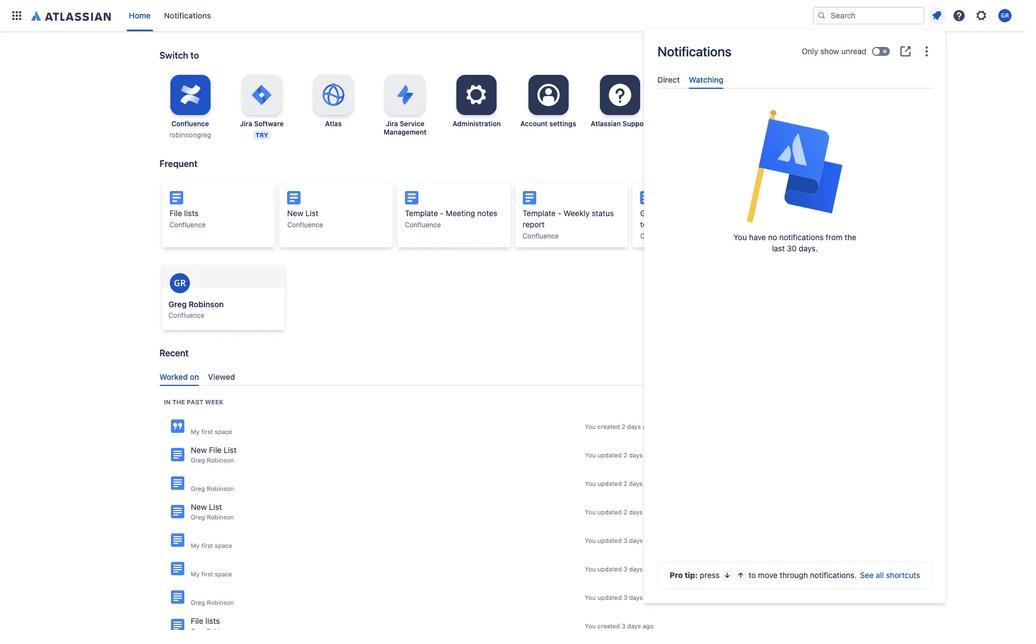 Task type: vqa. For each thing, say whether or not it's contained in the screenshot.
Give Feedback
no



Task type: locate. For each thing, give the bounding box(es) containing it.
2 vertical spatial my
[[191, 571, 200, 578]]

3 you updated 2 days ago from the top
[[585, 508, 656, 516]]

3 for second confluence image from the bottom
[[624, 594, 628, 601]]

1 - from the left
[[440, 208, 444, 218]]

ago for confluence icon
[[645, 508, 656, 516]]

2 for confluence icon
[[624, 508, 627, 516]]

3 first from the top
[[201, 571, 213, 578]]

1 you updated 3 days ago from the top
[[585, 537, 656, 544]]

you updated 3 days ago for second confluence image from the bottom
[[585, 594, 656, 601]]

1 vertical spatial greg robinson
[[191, 599, 234, 606]]

0 horizontal spatial all
[[822, 50, 831, 60]]

template down 'template - meeting notes' "icon" on the left of page
[[405, 208, 438, 218]]

- left the project
[[794, 208, 797, 218]]

show
[[821, 46, 840, 56]]

only
[[802, 46, 819, 56]]

3 - from the left
[[794, 208, 797, 218]]

confluence image
[[171, 505, 184, 519]]

to right 'switch'
[[191, 50, 199, 60]]

new list image
[[287, 191, 301, 205]]

2 vertical spatial you updated 3 days ago
[[585, 594, 656, 601]]

jira inside jira software try
[[240, 120, 252, 128]]

template for template - weekly status report
[[523, 208, 556, 218]]

1 vertical spatial you updated 3 days ago
[[585, 565, 656, 573]]

new file list greg robinson
[[191, 445, 237, 464]]

2 greg robinson from the top
[[191, 599, 234, 606]]

atlas link
[[298, 75, 369, 149]]

list for new list
[[306, 208, 318, 218]]

account settings button
[[513, 75, 584, 128]]

list inside new file list greg robinson
[[224, 445, 237, 455]]

project
[[799, 208, 825, 218]]

2 my from the top
[[191, 542, 200, 549]]

1 horizontal spatial to
[[749, 571, 756, 580]]

0 horizontal spatial lists
[[184, 208, 199, 218]]

self-managed licensing button
[[728, 75, 799, 136]]

2 jira from the left
[[386, 120, 398, 128]]

- left weekly
[[558, 208, 562, 218]]

2 vertical spatial the
[[172, 398, 185, 406]]

you for 5th confluence image from the bottom
[[585, 480, 596, 487]]

atlassian image
[[31, 9, 111, 22], [31, 9, 111, 22]]

1 horizontal spatial notifications
[[658, 44, 732, 59]]

0 vertical spatial list
[[306, 208, 318, 218]]

on
[[190, 372, 199, 382]]

updated
[[598, 451, 622, 459], [598, 480, 622, 487], [598, 508, 622, 516], [598, 537, 622, 544], [598, 565, 622, 573], [598, 594, 622, 601]]

0 vertical spatial first
[[201, 428, 213, 435]]

1 vertical spatial all
[[876, 571, 884, 580]]

confluence up robinsongreg
[[172, 120, 209, 128]]

file inside new file list greg robinson
[[209, 445, 222, 455]]

0 horizontal spatial template
[[405, 208, 438, 218]]

you inside you have no notifications from the last 30 days.
[[734, 233, 747, 242]]

0 horizontal spatial jira
[[240, 120, 252, 128]]

self-managed licensing
[[740, 120, 787, 136]]

you
[[734, 233, 747, 242], [585, 423, 596, 430], [585, 451, 596, 459], [585, 480, 596, 487], [585, 508, 596, 516], [585, 537, 596, 544], [585, 565, 596, 573], [585, 594, 596, 601], [585, 622, 596, 630]]

template inside template - weekly status report
[[523, 208, 556, 218]]

0 vertical spatial my
[[191, 428, 200, 435]]

2 horizontal spatial -
[[794, 208, 797, 218]]

ago for first confluence image
[[643, 423, 654, 430]]

get
[[641, 208, 653, 218]]

tip:
[[685, 571, 698, 580]]

0 vertical spatial lists
[[184, 208, 199, 218]]

1 vertical spatial my first space
[[191, 542, 232, 549]]

2 vertical spatial you updated 2 days ago
[[585, 508, 656, 516]]

all for shortcuts
[[876, 571, 884, 580]]

notifications
[[164, 11, 211, 20], [658, 44, 732, 59]]

confluence down report
[[523, 232, 559, 240]]

notifications up watching
[[658, 44, 732, 59]]

ago
[[643, 423, 654, 430], [645, 451, 656, 459], [645, 480, 656, 487], [645, 508, 656, 516], [645, 537, 656, 544], [645, 565, 656, 573], [645, 594, 656, 601], [643, 622, 654, 630]]

template for template - meeting notes
[[405, 208, 438, 218]]

confluence inside greg robinson confluence
[[168, 311, 205, 320]]

list for new list greg robinson
[[209, 502, 222, 512]]

recent
[[160, 348, 189, 358]]

jira for jira service management
[[386, 120, 398, 128]]

2 vertical spatial new
[[191, 502, 207, 512]]

days for third confluence image from the bottom
[[629, 565, 643, 573]]

the inside you have no notifications from the last 30 days.
[[845, 233, 857, 242]]

robinson inside greg robinson confluence
[[189, 300, 224, 309]]

to right arrow up icon
[[749, 571, 756, 580]]

5 updated from the top
[[598, 565, 622, 573]]

space
[[661, 220, 682, 229], [215, 428, 232, 435], [215, 542, 232, 549], [215, 571, 232, 578]]

2 first from the top
[[201, 542, 213, 549]]

new for new file list greg robinson
[[191, 445, 207, 455]]

Search field
[[813, 7, 925, 25]]

- for project
[[794, 208, 797, 218]]

0 vertical spatial you updated 2 days ago
[[585, 451, 656, 459]]

1 vertical spatial list
[[224, 445, 237, 455]]

get the most out of your team space
[[641, 208, 729, 229]]

1 vertical spatial file
[[209, 445, 222, 455]]

jira inside the jira service management
[[386, 120, 398, 128]]

0 vertical spatial file lists
[[170, 208, 199, 218]]

2 horizontal spatial file
[[209, 445, 222, 455]]

home element
[[7, 0, 813, 31]]

1 horizontal spatial all
[[876, 571, 884, 580]]

jira service management
[[384, 120, 427, 136]]

you for second confluence image from the bottom
[[585, 594, 596, 601]]

0 horizontal spatial notifications
[[164, 11, 211, 20]]

pro tip: press
[[670, 571, 720, 580]]

3 you updated 3 days ago from the top
[[585, 594, 656, 601]]

jira
[[240, 120, 252, 128], [386, 120, 398, 128]]

template - weekly status report
[[523, 208, 614, 229]]

all
[[822, 50, 831, 60], [876, 571, 884, 580]]

administration button
[[442, 75, 512, 128]]

1 vertical spatial file lists
[[191, 616, 220, 626]]

2 horizontal spatial list
[[306, 208, 318, 218]]

robinsongreg
[[169, 131, 211, 139]]

2 vertical spatial my first space
[[191, 571, 232, 578]]

3 my first space from the top
[[191, 571, 232, 578]]

the inside get the most out of your team space
[[656, 208, 667, 218]]

confluence
[[172, 120, 209, 128], [170, 221, 206, 229], [287, 221, 323, 229], [405, 221, 441, 229], [758, 221, 794, 229], [523, 232, 559, 240], [641, 232, 677, 240], [168, 311, 205, 320]]

atlassian inside atlassian documentation
[[820, 120, 850, 128]]

viewed
[[208, 372, 235, 382]]

administration link
[[442, 75, 512, 149]]

0 vertical spatial greg robinson
[[191, 485, 234, 492]]

1 atlassian from the left
[[591, 120, 621, 128]]

you updated 3 days ago
[[585, 537, 656, 544], [585, 565, 656, 573], [585, 594, 656, 601]]

greg inside new list greg robinson
[[191, 514, 205, 521]]

from
[[826, 233, 843, 242]]

the right from on the top right of the page
[[845, 233, 857, 242]]

2 template from the left
[[523, 208, 556, 218]]

- inside template - weekly status report
[[558, 208, 562, 218]]

confluence down 'template - meeting notes' "icon" on the left of page
[[405, 221, 441, 229]]

you for 4th confluence image from the top
[[585, 537, 596, 544]]

1 template from the left
[[405, 208, 438, 218]]

- left the "meeting"
[[440, 208, 444, 218]]

new down new list image
[[287, 208, 303, 218]]

see all shortcuts
[[860, 571, 921, 580]]

1 horizontal spatial atlassian
[[820, 120, 850, 128]]

notifications
[[780, 233, 824, 242]]

3 for 7th confluence image from the top
[[622, 622, 626, 630]]

atlassian support
[[591, 120, 649, 128]]

template - weekly status report image
[[523, 191, 536, 205]]

jira left software
[[240, 120, 252, 128]]

new inside new file list greg robinson
[[191, 445, 207, 455]]

1 jira from the left
[[240, 120, 252, 128]]

confluence for template - meeting notes
[[405, 221, 441, 229]]

0 vertical spatial tab list
[[653, 70, 937, 89]]

confluence robinsongreg
[[169, 120, 211, 139]]

2 vertical spatial first
[[201, 571, 213, 578]]

get the most out of your team space image
[[641, 191, 654, 205]]

1 horizontal spatial lists
[[205, 616, 220, 626]]

1 updated from the top
[[598, 451, 622, 459]]

3 updated from the top
[[598, 508, 622, 516]]

atlassian
[[591, 120, 621, 128], [820, 120, 850, 128]]

atlassian inside "atlassian support" button
[[591, 120, 621, 128]]

created
[[598, 423, 620, 430], [598, 622, 620, 630]]

settings icon image
[[975, 9, 989, 22]]

notifications image
[[931, 9, 944, 22]]

confluence image
[[171, 420, 184, 433], [171, 448, 184, 462], [171, 477, 184, 490], [171, 534, 184, 547], [171, 562, 184, 576], [171, 591, 184, 604], [171, 619, 184, 630]]

tab list
[[653, 70, 937, 89], [155, 368, 870, 386]]

tab list containing direct
[[653, 70, 937, 89]]

2 updated from the top
[[598, 480, 622, 487]]

shortcuts
[[886, 571, 921, 580]]

0 vertical spatial the
[[656, 208, 667, 218]]

1 horizontal spatial the
[[656, 208, 667, 218]]

banner
[[0, 0, 1026, 31]]

new
[[287, 208, 303, 218], [191, 445, 207, 455], [191, 502, 207, 512]]

template up report
[[523, 208, 556, 218]]

the
[[656, 208, 667, 218], [845, 233, 857, 242], [172, 398, 185, 406]]

0 vertical spatial notifications
[[164, 11, 211, 20]]

1 vertical spatial new
[[191, 445, 207, 455]]

you for 7th confluence image from the top
[[585, 622, 596, 630]]

2 atlassian from the left
[[820, 120, 850, 128]]

1 horizontal spatial -
[[558, 208, 562, 218]]

arrow up image
[[737, 571, 746, 580]]

2 my first space from the top
[[191, 542, 232, 549]]

only show unread
[[802, 46, 867, 56]]

2 horizontal spatial the
[[845, 233, 857, 242]]

4 confluence image from the top
[[171, 534, 184, 547]]

2 you updated 3 days ago from the top
[[585, 565, 656, 573]]

tab list inside notifications dialog
[[653, 70, 937, 89]]

0 horizontal spatial -
[[440, 208, 444, 218]]

0 horizontal spatial the
[[172, 398, 185, 406]]

6 updated from the top
[[598, 594, 622, 601]]

6 confluence image from the top
[[171, 591, 184, 604]]

1 vertical spatial the
[[845, 233, 857, 242]]

of
[[703, 208, 711, 218]]

confluence down file lists image
[[170, 221, 206, 229]]

software
[[254, 120, 284, 128]]

template - meeting notes image
[[405, 191, 419, 205]]

7 confluence image from the top
[[171, 619, 184, 630]]

confluence up no
[[758, 221, 794, 229]]

1 horizontal spatial template
[[523, 208, 556, 218]]

days.
[[799, 244, 818, 253]]

atlassian documentation button
[[800, 75, 870, 136]]

notifications up the switch to
[[164, 11, 211, 20]]

new down past
[[191, 445, 207, 455]]

atlassian support link
[[585, 75, 655, 149]]

0 vertical spatial new
[[287, 208, 303, 218]]

1 you updated 2 days ago from the top
[[585, 451, 656, 459]]

all right show
[[822, 50, 831, 60]]

0 vertical spatial all
[[822, 50, 831, 60]]

3 my from the top
[[191, 571, 200, 578]]

robinson
[[189, 300, 224, 309], [207, 457, 234, 464], [207, 485, 234, 492], [207, 514, 234, 521], [207, 599, 234, 606]]

4 updated from the top
[[598, 537, 622, 544]]

updated for 4th confluence image from the top
[[598, 537, 622, 544]]

1 horizontal spatial list
[[224, 445, 237, 455]]

all for products
[[822, 50, 831, 60]]

0 horizontal spatial atlassian
[[591, 120, 621, 128]]

open notifications in a new tab image
[[899, 45, 913, 58]]

first for third confluence image from the bottom
[[201, 571, 213, 578]]

1 vertical spatial first
[[201, 542, 213, 549]]

0 vertical spatial file
[[170, 208, 182, 218]]

confluence for new list
[[287, 221, 323, 229]]

all inside button
[[822, 50, 831, 60]]

2 horizontal spatial template
[[758, 208, 791, 218]]

1 created from the top
[[598, 423, 620, 430]]

banner containing home
[[0, 0, 1026, 31]]

confluence for get the most out of your team space
[[641, 232, 677, 240]]

0 horizontal spatial list
[[209, 502, 222, 512]]

3 template from the left
[[758, 208, 791, 218]]

the right 'get'
[[656, 208, 667, 218]]

documentation
[[810, 128, 860, 136]]

updated for third confluence image from the bottom
[[598, 565, 622, 573]]

notifications dialog
[[644, 29, 946, 604]]

template - project plan link
[[758, 191, 856, 219]]

confluence down "new list"
[[287, 221, 323, 229]]

template - weekly status report link
[[523, 191, 620, 230]]

1 vertical spatial my
[[191, 542, 200, 549]]

2 vertical spatial list
[[209, 502, 222, 512]]

template for template - project plan
[[758, 208, 791, 218]]

new inside new list greg robinson
[[191, 502, 207, 512]]

the right in
[[172, 398, 185, 406]]

0 vertical spatial you updated 3 days ago
[[585, 537, 656, 544]]

confluence up "recent"
[[168, 311, 205, 320]]

2 - from the left
[[558, 208, 562, 218]]

1 horizontal spatial file
[[191, 616, 203, 626]]

atlassian support button
[[585, 75, 655, 128]]

1 vertical spatial you updated 2 days ago
[[585, 480, 656, 487]]

updated for 2nd confluence image from the top
[[598, 451, 622, 459]]

to inside notifications dialog
[[749, 571, 756, 580]]

confluence down team
[[641, 232, 677, 240]]

list inside new list greg robinson
[[209, 502, 222, 512]]

new right confluence icon
[[191, 502, 207, 512]]

1 horizontal spatial jira
[[386, 120, 398, 128]]

2 created from the top
[[598, 622, 620, 630]]

1 confluence image from the top
[[171, 420, 184, 433]]

all right see
[[876, 571, 884, 580]]

1 vertical spatial to
[[749, 571, 756, 580]]

created for 3 days ago
[[598, 622, 620, 630]]

updated for confluence icon
[[598, 508, 622, 516]]

1 vertical spatial notifications
[[658, 44, 732, 59]]

my first space for third confluence image from the bottom
[[191, 571, 232, 578]]

ago for 2nd confluence image from the top
[[645, 451, 656, 459]]

1 vertical spatial tab list
[[155, 368, 870, 386]]

1 vertical spatial created
[[598, 622, 620, 630]]

atlas button
[[298, 75, 369, 130]]

jira left service
[[386, 120, 398, 128]]

3 for 4th confluence image from the top
[[624, 537, 628, 544]]

all inside button
[[876, 571, 884, 580]]

days
[[627, 423, 641, 430], [629, 451, 643, 459], [629, 480, 643, 487], [629, 508, 643, 516], [629, 537, 643, 544], [629, 565, 643, 573], [629, 594, 643, 601], [627, 622, 641, 630]]

worked
[[160, 372, 188, 382]]

0 horizontal spatial to
[[191, 50, 199, 60]]

home button
[[124, 7, 155, 25]]

first
[[201, 428, 213, 435], [201, 542, 213, 549], [201, 571, 213, 578]]

try
[[256, 131, 268, 139]]

2
[[622, 423, 626, 430], [624, 451, 627, 459], [624, 480, 627, 487], [624, 508, 627, 516]]

0 vertical spatial my first space
[[191, 428, 232, 435]]

file lists
[[170, 208, 199, 218], [191, 616, 220, 626]]

0 horizontal spatial file
[[170, 208, 182, 218]]

through
[[780, 571, 808, 580]]

template down template - project plan icon
[[758, 208, 791, 218]]

0 vertical spatial created
[[598, 423, 620, 430]]

greg inside new file list greg robinson
[[191, 457, 205, 464]]

ago for third confluence image from the bottom
[[645, 565, 656, 573]]



Task type: describe. For each thing, give the bounding box(es) containing it.
show
[[800, 50, 820, 60]]

new list greg robinson
[[191, 502, 234, 521]]

my for 4th confluence image from the top
[[191, 542, 200, 549]]

you updated 3 days ago for 4th confluence image from the top
[[585, 537, 656, 544]]

updated for 5th confluence image from the bottom
[[598, 480, 622, 487]]

you for confluence icon
[[585, 508, 596, 516]]

3 for third confluence image from the bottom
[[624, 565, 628, 573]]

direct
[[658, 75, 680, 84]]

home
[[129, 11, 151, 20]]

robinson inside new file list greg robinson
[[207, 457, 234, 464]]

2 confluence image from the top
[[171, 448, 184, 462]]

days for 2nd confluence image from the top
[[629, 451, 643, 459]]

confluence inside the confluence robinsongreg
[[172, 120, 209, 128]]

week
[[205, 398, 224, 406]]

status
[[592, 208, 614, 218]]

confluence for template - project plan
[[758, 221, 794, 229]]

tab list containing worked on
[[155, 368, 870, 386]]

notes
[[477, 208, 498, 218]]

past
[[187, 398, 204, 406]]

last
[[772, 244, 785, 253]]

new for new list greg robinson
[[191, 502, 207, 512]]

frequent
[[160, 159, 198, 169]]

new list
[[287, 208, 318, 218]]

template - meeting notes link
[[405, 191, 503, 219]]

in the past week
[[164, 398, 224, 406]]

updated for second confluence image from the bottom
[[598, 594, 622, 601]]

help icon image
[[953, 9, 966, 22]]

- for meeting
[[440, 208, 444, 218]]

5 confluence image from the top
[[171, 562, 184, 576]]

template - project plan image
[[758, 191, 772, 205]]

2 you updated 2 days ago from the top
[[585, 480, 656, 487]]

show all products
[[800, 50, 866, 60]]

30
[[787, 244, 797, 253]]

see all shortcuts button
[[860, 570, 921, 581]]

team
[[641, 220, 659, 229]]

notifications inside notifications dialog
[[658, 44, 732, 59]]

you for 2nd confluence image from the top
[[585, 451, 596, 459]]

atlassian documentation link
[[800, 75, 870, 149]]

switch to
[[160, 50, 199, 60]]

days for confluence icon
[[629, 508, 643, 516]]

out
[[689, 208, 701, 218]]

appswitcher icon image
[[10, 9, 23, 22]]

3 confluence image from the top
[[171, 477, 184, 490]]

days for second confluence image from the bottom
[[629, 594, 643, 601]]

ago for 7th confluence image from the top
[[643, 622, 654, 630]]

in
[[164, 398, 171, 406]]

my first space for 4th confluence image from the top
[[191, 542, 232, 549]]

days for 4th confluence image from the top
[[629, 537, 643, 544]]

to move through notifications.
[[749, 571, 857, 580]]

1 first from the top
[[201, 428, 213, 435]]

template - project plan
[[758, 208, 842, 218]]

ago for second confluence image from the bottom
[[645, 594, 656, 601]]

account settings
[[521, 120, 577, 128]]

search image
[[818, 11, 827, 20]]

service
[[400, 120, 425, 128]]

meeting
[[446, 208, 475, 218]]

my for third confluence image from the bottom
[[191, 571, 200, 578]]

new list link
[[287, 191, 385, 219]]

pro
[[670, 571, 683, 580]]

atlas
[[325, 120, 342, 128]]

show all products button
[[800, 50, 866, 61]]

1 my first space from the top
[[191, 428, 232, 435]]

move
[[758, 571, 778, 580]]

self-
[[740, 120, 756, 128]]

account settings link
[[513, 75, 584, 149]]

self-managed licensing link
[[728, 75, 799, 149]]

licensing
[[749, 128, 778, 136]]

atlassian for atlassian documentation
[[820, 120, 850, 128]]

notifications inside 'notifications' button
[[164, 11, 211, 20]]

- for weekly
[[558, 208, 562, 218]]

2 for 2nd confluence image from the top
[[624, 451, 627, 459]]

days for first confluence image
[[627, 423, 641, 430]]

you created 2 days ago
[[585, 423, 654, 430]]

1 vertical spatial lists
[[205, 616, 220, 626]]

1 greg robinson from the top
[[191, 485, 234, 492]]

plan
[[827, 208, 842, 218]]

you updated 3 days ago for third confluence image from the bottom
[[585, 565, 656, 573]]

2 for first confluence image
[[622, 423, 626, 430]]

jira software try
[[240, 120, 284, 139]]

you updated 2 days ago for new file list
[[585, 451, 656, 459]]

ago for 4th confluence image from the top
[[645, 537, 656, 544]]

no
[[768, 233, 777, 242]]

unread
[[842, 46, 867, 56]]

file lists link
[[170, 191, 267, 219]]

press
[[700, 571, 720, 580]]

ago for 5th confluence image from the bottom
[[645, 480, 656, 487]]

days for 7th confluence image from the top
[[627, 622, 641, 630]]

the for get the most out of your team space
[[656, 208, 667, 218]]

you for first confluence image
[[585, 423, 596, 430]]

atlassian documentation
[[810, 120, 860, 136]]

have
[[749, 233, 766, 242]]

worked on
[[160, 372, 199, 382]]

1 my from the top
[[191, 428, 200, 435]]

notifications.
[[810, 571, 857, 580]]

file lists image
[[170, 191, 183, 205]]

support
[[623, 120, 649, 128]]

template - meeting notes
[[405, 208, 498, 218]]

notifications button
[[160, 7, 216, 25]]

more image
[[920, 45, 934, 58]]

your
[[713, 208, 729, 218]]

confluence for template - weekly status report
[[523, 232, 559, 240]]

created for 2 days ago
[[598, 423, 620, 430]]

days for 5th confluence image from the bottom
[[629, 480, 643, 487]]

new for new list
[[287, 208, 303, 218]]

jira for jira software try
[[240, 120, 252, 128]]

atlassian for atlassian support
[[591, 120, 621, 128]]

0 vertical spatial to
[[191, 50, 199, 60]]

switch
[[160, 50, 188, 60]]

you for third confluence image from the bottom
[[585, 565, 596, 573]]

you updated 2 days ago for new list
[[585, 508, 656, 516]]

watching
[[689, 75, 724, 84]]

first for 4th confluence image from the top
[[201, 542, 213, 549]]

report
[[523, 220, 545, 229]]

weekly
[[564, 208, 590, 218]]

you have no notifications from the last 30 days.
[[734, 233, 857, 253]]

confluence for file lists
[[170, 221, 206, 229]]

arrow down image
[[723, 571, 732, 580]]

administration
[[453, 120, 501, 128]]

settings
[[550, 120, 577, 128]]

greg robinson confluence
[[168, 300, 224, 320]]

2 for 5th confluence image from the bottom
[[624, 480, 627, 487]]

management
[[384, 128, 427, 136]]

jira service management button
[[370, 75, 440, 139]]

most
[[669, 208, 687, 218]]

robinson inside new list greg robinson
[[207, 514, 234, 521]]

see
[[860, 571, 874, 580]]

space inside get the most out of your team space
[[661, 220, 682, 229]]

managed
[[756, 120, 787, 128]]

greg inside greg robinson confluence
[[168, 300, 187, 309]]

2 vertical spatial file
[[191, 616, 203, 626]]

products
[[833, 50, 866, 60]]

get the most out of your team space link
[[641, 191, 738, 230]]

the for in the past week
[[172, 398, 185, 406]]



